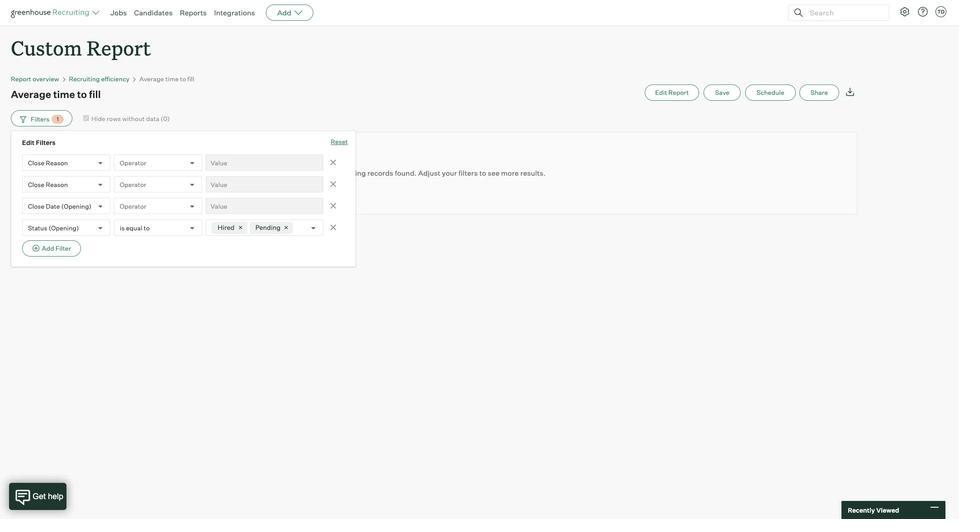 Task type: vqa. For each thing, say whether or not it's contained in the screenshot.
records
yes



Task type: locate. For each thing, give the bounding box(es) containing it.
average time to fill
[[139, 75, 194, 83], [11, 88, 101, 100]]

1 vertical spatial filters
[[36, 139, 56, 147]]

add for add filter
[[42, 245, 54, 252]]

0 vertical spatial time
[[165, 75, 179, 83]]

3 operator from the top
[[120, 202, 146, 210]]

add button
[[266, 5, 314, 21]]

hide rows without data (0)
[[91, 115, 170, 122]]

1 vertical spatial average
[[11, 88, 51, 100]]

integrations
[[214, 8, 255, 17]]

average right efficiency
[[139, 75, 164, 83]]

save and schedule this report to revisit it! element
[[704, 85, 745, 101]]

without
[[122, 115, 145, 122]]

2 horizontal spatial report
[[669, 89, 689, 96]]

jobs link
[[110, 8, 127, 17]]

0 vertical spatial close
[[28, 159, 44, 167]]

(opening) up the filter
[[49, 224, 79, 232]]

1 horizontal spatial edit
[[655, 89, 667, 96]]

(opening)
[[61, 202, 91, 210], [49, 224, 79, 232]]

viewed
[[876, 507, 899, 514]]

reason up close date (opening)
[[46, 181, 68, 188]]

3 value text field from the top
[[206, 198, 323, 214]]

to
[[180, 75, 186, 83], [77, 88, 87, 100], [479, 169, 486, 178], [144, 224, 150, 232]]

reset
[[331, 138, 348, 146]]

2 reason from the top
[[46, 181, 68, 188]]

2 vertical spatial report
[[669, 89, 689, 96]]

1 vertical spatial value text field
[[206, 176, 323, 193]]

1 close from the top
[[28, 159, 44, 167]]

Search text field
[[808, 6, 881, 19]]

(0)
[[161, 115, 170, 122]]

0 vertical spatial close reason
[[28, 159, 68, 167]]

1 vertical spatial reason
[[46, 181, 68, 188]]

fill
[[187, 75, 194, 83], [89, 88, 101, 100]]

report left save
[[669, 89, 689, 96]]

status
[[28, 224, 47, 232]]

0 vertical spatial value text field
[[206, 155, 323, 171]]

1 horizontal spatial fill
[[187, 75, 194, 83]]

2 close from the top
[[28, 181, 44, 188]]

matching
[[334, 169, 366, 178]]

1 horizontal spatial time
[[165, 75, 179, 83]]

report
[[87, 34, 151, 61], [11, 75, 31, 83], [669, 89, 689, 96]]

report inside edit report link
[[669, 89, 689, 96]]

0 vertical spatial report
[[87, 34, 151, 61]]

0 vertical spatial edit
[[655, 89, 667, 96]]

close down edit filters
[[28, 159, 44, 167]]

time
[[165, 75, 179, 83], [53, 88, 75, 100]]

1 reason from the top
[[46, 159, 68, 167]]

0 horizontal spatial fill
[[89, 88, 101, 100]]

edit filters
[[22, 139, 56, 147]]

0 horizontal spatial time
[[53, 88, 75, 100]]

0 vertical spatial filters
[[31, 115, 50, 123]]

operator
[[120, 159, 146, 167], [120, 181, 146, 188], [120, 202, 146, 210]]

1 vertical spatial operator
[[120, 181, 146, 188]]

1 horizontal spatial average
[[139, 75, 164, 83]]

0 horizontal spatial add
[[42, 245, 54, 252]]

Value text field
[[206, 155, 323, 171], [206, 176, 323, 193], [206, 198, 323, 214]]

more
[[501, 169, 519, 178]]

0 vertical spatial add
[[277, 8, 291, 17]]

0 vertical spatial average
[[139, 75, 164, 83]]

close left date
[[28, 202, 44, 210]]

date
[[46, 202, 60, 210]]

hired
[[218, 224, 235, 232]]

time up (0)
[[165, 75, 179, 83]]

2 close reason from the top
[[28, 181, 68, 188]]

close
[[28, 159, 44, 167], [28, 181, 44, 188], [28, 202, 44, 210]]

no matching records found. adjust your filters to see more results. row group
[[11, 132, 858, 215]]

td button
[[936, 6, 947, 17]]

average time to fill down overview
[[11, 88, 101, 100]]

reason down edit filters
[[46, 159, 68, 167]]

1 vertical spatial close
[[28, 181, 44, 188]]

average
[[139, 75, 164, 83], [11, 88, 51, 100]]

edit
[[655, 89, 667, 96], [22, 139, 35, 147]]

2 vertical spatial value text field
[[206, 198, 323, 214]]

0 horizontal spatial average time to fill
[[11, 88, 101, 100]]

integrations link
[[214, 8, 255, 17]]

1 operator from the top
[[120, 159, 146, 167]]

add inside 'add filter' button
[[42, 245, 54, 252]]

average down the report overview
[[11, 88, 51, 100]]

1 vertical spatial edit
[[22, 139, 35, 147]]

adjust
[[418, 169, 440, 178]]

1 vertical spatial fill
[[89, 88, 101, 100]]

2 operator from the top
[[120, 181, 146, 188]]

report overview link
[[11, 75, 59, 83]]

report left overview
[[11, 75, 31, 83]]

close reason
[[28, 159, 68, 167], [28, 181, 68, 188]]

recently viewed
[[848, 507, 899, 514]]

1 horizontal spatial add
[[277, 8, 291, 17]]

close date (opening)
[[28, 202, 91, 210]]

pending
[[255, 224, 281, 232]]

recruiting efficiency
[[69, 75, 129, 83]]

configure image
[[900, 6, 910, 17]]

recruiting efficiency link
[[69, 75, 129, 83]]

add
[[277, 8, 291, 17], [42, 245, 54, 252]]

is equal to
[[120, 224, 150, 232]]

0 vertical spatial (opening)
[[61, 202, 91, 210]]

close up close date (opening)
[[28, 181, 44, 188]]

reason
[[46, 159, 68, 167], [46, 181, 68, 188]]

add inside add 'popup button'
[[277, 8, 291, 17]]

reports
[[180, 8, 207, 17]]

1 vertical spatial close reason
[[28, 181, 68, 188]]

status (opening)
[[28, 224, 79, 232]]

2 vertical spatial operator
[[120, 202, 146, 210]]

2 vertical spatial close
[[28, 202, 44, 210]]

jobs
[[110, 8, 127, 17]]

1 horizontal spatial report
[[87, 34, 151, 61]]

rows
[[107, 115, 121, 122]]

(opening) right date
[[61, 202, 91, 210]]

report for edit report
[[669, 89, 689, 96]]

1 horizontal spatial average time to fill
[[139, 75, 194, 83]]

to inside row group
[[479, 169, 486, 178]]

close reason up date
[[28, 181, 68, 188]]

recruiting
[[69, 75, 100, 83]]

average time to fill link
[[139, 75, 194, 83]]

average time to fill up (0)
[[139, 75, 194, 83]]

0 horizontal spatial edit
[[22, 139, 35, 147]]

reports link
[[180, 8, 207, 17]]

close reason down edit filters
[[28, 159, 68, 167]]

0 vertical spatial reason
[[46, 159, 68, 167]]

0 vertical spatial average time to fill
[[139, 75, 194, 83]]

filters
[[31, 115, 50, 123], [36, 139, 56, 147]]

add filter button
[[22, 241, 81, 257]]

report up efficiency
[[87, 34, 151, 61]]

0 vertical spatial fill
[[187, 75, 194, 83]]

time down overview
[[53, 88, 75, 100]]

0 vertical spatial operator
[[120, 159, 146, 167]]

1 vertical spatial add
[[42, 245, 54, 252]]

1 vertical spatial report
[[11, 75, 31, 83]]



Task type: describe. For each thing, give the bounding box(es) containing it.
1 vertical spatial average time to fill
[[11, 88, 101, 100]]

2 value text field from the top
[[206, 176, 323, 193]]

filters
[[459, 169, 478, 178]]

add filter
[[42, 245, 71, 252]]

Hide rows without data (0) checkbox
[[83, 115, 89, 121]]

schedule
[[757, 89, 784, 96]]

1 vertical spatial time
[[53, 88, 75, 100]]

edit for edit report
[[655, 89, 667, 96]]

efficiency
[[101, 75, 129, 83]]

results.
[[520, 169, 546, 178]]

your
[[442, 169, 457, 178]]

see
[[488, 169, 500, 178]]

records
[[368, 169, 393, 178]]

edit report link
[[645, 85, 699, 101]]

edit for edit filters
[[22, 139, 35, 147]]

edit report
[[655, 89, 689, 96]]

1 vertical spatial (opening)
[[49, 224, 79, 232]]

reason for first value text field from the top
[[46, 159, 68, 167]]

1
[[57, 116, 59, 123]]

candidates link
[[134, 8, 173, 17]]

data
[[146, 115, 159, 122]]

0 horizontal spatial report
[[11, 75, 31, 83]]

add for add
[[277, 8, 291, 17]]

report overview
[[11, 75, 59, 83]]

no matching records found. adjust your filters to see more results.
[[323, 169, 546, 178]]

1 value text field from the top
[[206, 155, 323, 171]]

schedule button
[[745, 85, 796, 101]]

is
[[120, 224, 125, 232]]

no
[[323, 169, 332, 178]]

td button
[[934, 5, 948, 19]]

td
[[938, 9, 945, 15]]

3 close from the top
[[28, 202, 44, 210]]

filter
[[56, 245, 71, 252]]

share button
[[799, 85, 839, 101]]

custom
[[11, 34, 82, 61]]

share
[[811, 89, 828, 96]]

save
[[715, 89, 730, 96]]

0 horizontal spatial average
[[11, 88, 51, 100]]

found.
[[395, 169, 417, 178]]

reason for second value text field from the top of the page
[[46, 181, 68, 188]]

1 close reason from the top
[[28, 159, 68, 167]]

download image
[[845, 86, 856, 97]]

save button
[[704, 85, 741, 101]]

reset link
[[331, 138, 348, 148]]

recently
[[848, 507, 875, 514]]

report for custom report
[[87, 34, 151, 61]]

candidates
[[134, 8, 173, 17]]

hide
[[91, 115, 105, 122]]

greenhouse recruiting image
[[11, 7, 92, 18]]

custom report
[[11, 34, 151, 61]]

overview
[[33, 75, 59, 83]]

equal
[[126, 224, 142, 232]]

filter image
[[19, 116, 26, 123]]



